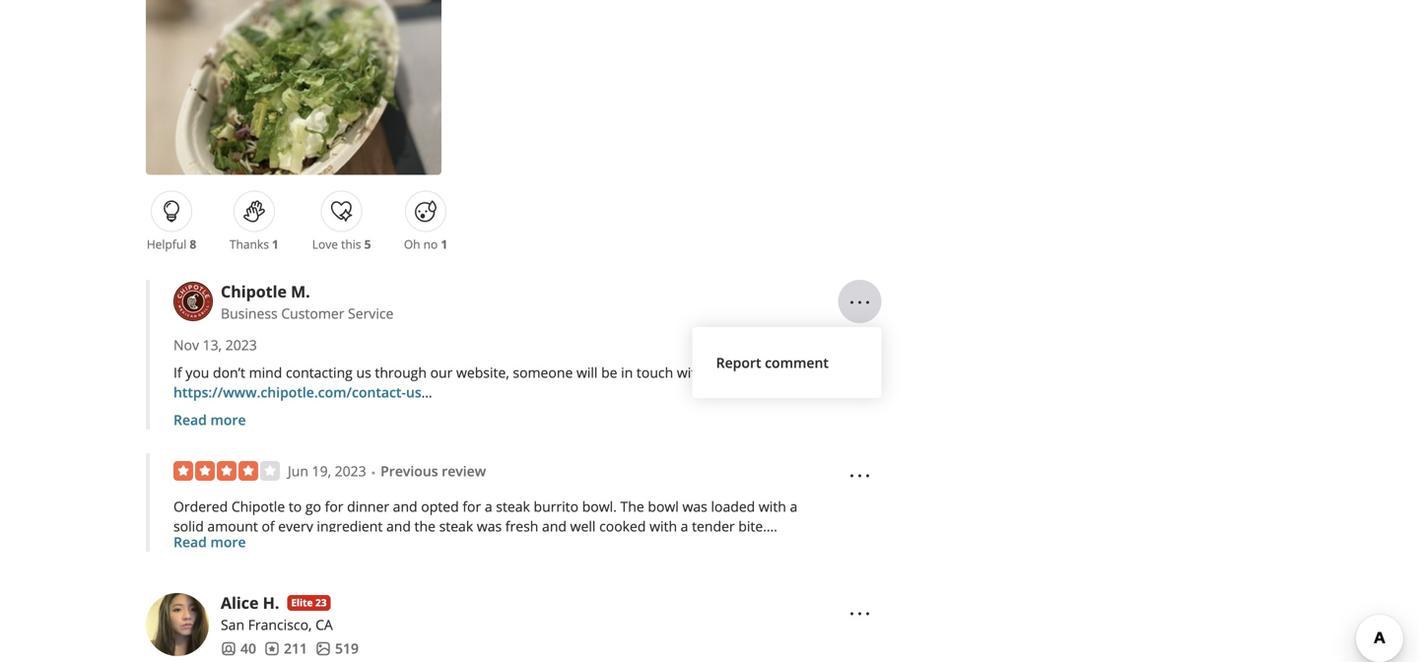 Task type: vqa. For each thing, say whether or not it's contained in the screenshot.
OR
no



Task type: describe. For each thing, give the bounding box(es) containing it.
though
[[469, 537, 515, 555]]

cooked
[[599, 517, 646, 536]]

ingredient
[[317, 517, 383, 536]]

don't
[[213, 363, 245, 382]]

love this 5
[[312, 236, 371, 252]]

5
[[364, 236, 371, 252]]

reviews element
[[264, 639, 308, 658]]

zap
[[328, 556, 351, 575]]

francisco,
[[248, 616, 312, 634]]

23
[[315, 596, 327, 610]]

entire
[[295, 537, 333, 555]]

read for chipotle m.
[[174, 411, 207, 429]]

read more for chipotle m.
[[174, 411, 246, 429]]

(1 reaction) element for thanks 1
[[272, 236, 279, 252]]

the
[[621, 497, 644, 516]]

oh
[[404, 236, 420, 252]]

if you don't mind contacting us through our website, someone will be in touch with you directly: https://www.chipotle.com/contact-us
[[174, 363, 786, 402]]

https://www.chipotle.com/contact-
[[174, 383, 406, 402]]

ca
[[316, 616, 333, 634]]

was down cooked
[[608, 537, 633, 555]]

1 menu image from the top
[[848, 464, 872, 488]]

was up tender
[[683, 497, 708, 516]]

previous review
[[381, 462, 486, 481]]

elite
[[291, 596, 313, 610]]

business
[[221, 304, 278, 323]]

in inside if you don't mind contacting us through our website, someone will be in touch with you directly: https://www.chipotle.com/contact-us
[[621, 363, 633, 382]]

read more button for chipotle m.
[[174, 410, 246, 430]]

if
[[174, 363, 182, 382]]

go
[[305, 497, 321, 516]]

commute
[[543, 537, 605, 555]]

cold,
[[400, 537, 431, 555]]

even
[[434, 537, 465, 555]]

website,
[[456, 363, 509, 382]]

our
[[430, 363, 453, 382]]

nov
[[174, 336, 199, 354]]

friends element
[[221, 639, 256, 658]]

0 horizontal spatial steak
[[439, 517, 473, 536]]

this
[[341, 236, 361, 252]]

the down "of" on the bottom left of page
[[270, 537, 291, 555]]

with inside if you don't mind contacting us through our website, someone will be in touch with you directly: https://www.chipotle.com/contact-us
[[677, 363, 705, 382]]

someone
[[513, 363, 573, 382]]

(8 reactions) element
[[190, 236, 196, 252]]

jun 19, 2023
[[288, 462, 366, 481]]

a up 15
[[681, 517, 689, 536]]

but
[[719, 537, 741, 555]]

alice h.
[[221, 592, 279, 614]]

more for jun 19, 2023
[[210, 533, 246, 552]]

https://www.chipotle.com/contact-us link
[[174, 383, 422, 402]]

2023 for jun 19, 2023
[[335, 462, 366, 481]]

40
[[241, 639, 256, 658]]

ordered chipotle to go for dinner and opted for a steak burrito bowl. the bowl was loaded with a solid amount of every ingredient and the steak was fresh and well cooked with a tender bite. unfortunately, the entire meal was cold, even though the commute was only 15 min, but that was easily fixed with a quick zap in the microwave.
[[174, 497, 799, 575]]

burrito
[[534, 497, 579, 516]]

read more for jun 19, 2023
[[174, 533, 246, 552]]

only
[[637, 537, 664, 555]]

2 you from the left
[[708, 363, 732, 382]]

19,
[[312, 462, 331, 481]]

bite.
[[739, 517, 767, 536]]

with right fixed
[[248, 556, 276, 575]]

and left opted
[[393, 497, 418, 516]]

1 horizontal spatial us
[[406, 383, 422, 402]]

easily
[[174, 556, 209, 575]]

amount
[[207, 517, 258, 536]]

h.
[[263, 592, 279, 614]]

alice
[[221, 592, 259, 614]]

loaded
[[711, 497, 755, 516]]

menu image
[[848, 291, 872, 314]]

directly:
[[736, 363, 786, 382]]

0 vertical spatial us
[[356, 363, 371, 382]]

of
[[262, 517, 275, 536]]

helpful
[[147, 236, 187, 252]]

no
[[424, 236, 438, 252]]

elite 23 link
[[287, 595, 331, 611]]

report comment
[[716, 353, 829, 372]]

fresh
[[506, 517, 539, 536]]

bowl.
[[582, 497, 617, 516]]

love
[[312, 236, 338, 252]]

a up though
[[485, 497, 493, 516]]

was left cold,
[[372, 537, 397, 555]]

mind
[[249, 363, 282, 382]]

photo of alice h. image
[[146, 593, 209, 657]]

report
[[716, 353, 762, 372]]

read for jun 19, 2023
[[174, 533, 207, 552]]

every
[[278, 517, 313, 536]]

tender
[[692, 517, 735, 536]]

bowl
[[648, 497, 679, 516]]

photos element
[[315, 639, 359, 658]]

thanks 1
[[230, 236, 279, 252]]

2 1 from the left
[[441, 236, 448, 252]]

min,
[[687, 537, 715, 555]]

nov 13, 2023
[[174, 336, 257, 354]]

2023 for nov 13, 2023
[[225, 336, 257, 354]]

519
[[335, 639, 359, 658]]

opted
[[421, 497, 459, 516]]

microwave.
[[395, 556, 468, 575]]

customer
[[281, 304, 344, 323]]

solid
[[174, 517, 204, 536]]

and down burrito
[[542, 517, 567, 536]]

previous
[[381, 462, 438, 481]]



Task type: locate. For each thing, give the bounding box(es) containing it.
steak up even
[[439, 517, 473, 536]]

0 horizontal spatial (1 reaction) element
[[272, 236, 279, 252]]

menu image
[[848, 464, 872, 488], [848, 602, 872, 626]]

read more button
[[174, 410, 246, 430], [174, 532, 246, 552]]

2 read more from the top
[[174, 533, 246, 552]]

16 review v2 image
[[264, 641, 280, 657]]

0 vertical spatial chipotle
[[221, 281, 287, 302]]

1 vertical spatial menu image
[[848, 602, 872, 626]]

in right the be
[[621, 363, 633, 382]]

more up fixed
[[210, 533, 246, 552]]

in
[[621, 363, 633, 382], [355, 556, 367, 575]]

was
[[683, 497, 708, 516], [477, 517, 502, 536], [372, 537, 397, 555], [608, 537, 633, 555], [774, 537, 799, 555]]

16 friends v2 image
[[221, 641, 237, 657]]

read more button for jun 19, 2023
[[174, 532, 246, 552]]

the
[[415, 517, 436, 536], [270, 537, 291, 555], [518, 537, 539, 555], [370, 556, 391, 575]]

for right opted
[[463, 497, 481, 516]]

meal
[[336, 537, 368, 555]]

us
[[356, 363, 371, 382], [406, 383, 422, 402]]

chipotle inside chipotle m. business customer service
[[221, 281, 287, 302]]

1 horizontal spatial 1
[[441, 236, 448, 252]]

with up bite.
[[759, 497, 787, 516]]

jun
[[288, 462, 308, 481]]

0 horizontal spatial in
[[355, 556, 367, 575]]

-
[[174, 403, 178, 421]]

1 horizontal spatial in
[[621, 363, 633, 382]]

contacting
[[286, 363, 353, 382]]

and up cold,
[[386, 517, 411, 536]]

with down bowl
[[650, 517, 677, 536]]

us left through
[[356, 363, 371, 382]]

unfortunately,
[[174, 537, 267, 555]]

1
[[272, 236, 279, 252], [441, 236, 448, 252]]

the down fresh
[[518, 537, 539, 555]]

elite 23 san francisco, ca
[[221, 596, 333, 634]]

1 horizontal spatial steak
[[496, 497, 530, 516]]

(1 reaction) element for oh no 1
[[441, 236, 448, 252]]

you
[[186, 363, 209, 382], [708, 363, 732, 382]]

15
[[668, 537, 683, 555]]

chipotle m. business customer service
[[221, 281, 394, 323]]

16 photos v2 image
[[315, 641, 331, 657]]

comment
[[765, 353, 829, 372]]

touch
[[637, 363, 673, 382]]

review
[[442, 462, 486, 481]]

0 horizontal spatial 2023
[[225, 336, 257, 354]]

1 for from the left
[[325, 497, 344, 516]]

m.
[[291, 281, 310, 302]]

to
[[289, 497, 302, 516]]

1 vertical spatial in
[[355, 556, 367, 575]]

0 horizontal spatial for
[[325, 497, 344, 516]]

0 vertical spatial read
[[174, 411, 207, 429]]

you right if
[[186, 363, 209, 382]]

san
[[221, 616, 245, 634]]

for right the go
[[325, 497, 344, 516]]

2 (1 reaction) element from the left
[[441, 236, 448, 252]]

was up though
[[477, 517, 502, 536]]

1 you from the left
[[186, 363, 209, 382]]

a right loaded
[[790, 497, 798, 516]]

quick
[[291, 556, 325, 575]]

1 more from the top
[[210, 411, 246, 429]]

chipotle up business at left
[[221, 281, 287, 302]]

0 vertical spatial more
[[210, 411, 246, 429]]

1 vertical spatial read
[[174, 533, 207, 552]]

ordered
[[174, 497, 228, 516]]

1 vertical spatial read more
[[174, 533, 246, 552]]

1 vertical spatial more
[[210, 533, 246, 552]]

(1 reaction) element right thanks
[[272, 236, 279, 252]]

(5 reactions) element
[[364, 236, 371, 252]]

a
[[485, 497, 493, 516], [790, 497, 798, 516], [681, 517, 689, 536], [279, 556, 287, 575]]

alice h. link
[[221, 592, 279, 614]]

1 horizontal spatial for
[[463, 497, 481, 516]]

through
[[375, 363, 427, 382]]

read more down "don't"
[[174, 411, 246, 429]]

well
[[570, 517, 596, 536]]

211
[[284, 639, 308, 658]]

chipotle inside ordered chipotle to go for dinner and opted for a steak burrito bowl. the bowl was loaded with a solid amount of every ingredient and the steak was fresh and well cooked with a tender bite. unfortunately, the entire meal was cold, even though the commute was only 15 min, but that was easily fixed with a quick zap in the microwave.
[[232, 497, 285, 516]]

0 horizontal spatial us
[[356, 363, 371, 382]]

that
[[744, 537, 770, 555]]

more for chipotle m.
[[210, 411, 246, 429]]

was right 'that'
[[774, 537, 799, 555]]

steak up fresh
[[496, 497, 530, 516]]

1 horizontal spatial (1 reaction) element
[[441, 236, 448, 252]]

the right zap
[[370, 556, 391, 575]]

1 right thanks
[[272, 236, 279, 252]]

1 horizontal spatial 2023
[[335, 462, 366, 481]]

0 vertical spatial menu image
[[848, 464, 872, 488]]

2023 right 13,
[[225, 336, 257, 354]]

8
[[190, 236, 196, 252]]

1 right no
[[441, 236, 448, 252]]

in right zap
[[355, 556, 367, 575]]

1 vertical spatial 2023
[[335, 462, 366, 481]]

1 horizontal spatial you
[[708, 363, 732, 382]]

be
[[601, 363, 618, 382]]

2 for from the left
[[463, 497, 481, 516]]

read more button up "easily"
[[174, 532, 246, 552]]

2023 right 19,
[[335, 462, 366, 481]]

read more
[[174, 411, 246, 429], [174, 533, 246, 552]]

0 horizontal spatial you
[[186, 363, 209, 382]]

2 read from the top
[[174, 533, 207, 552]]

1 (1 reaction) element from the left
[[272, 236, 279, 252]]

2 menu image from the top
[[848, 602, 872, 626]]

read more button down "don't"
[[174, 410, 246, 430]]

in inside ordered chipotle to go for dinner and opted for a steak burrito bowl. the bowl was loaded with a solid amount of every ingredient and the steak was fresh and well cooked with a tender bite. unfortunately, the entire meal was cold, even though the commute was only 15 min, but that was easily fixed with a quick zap in the microwave.
[[355, 556, 367, 575]]

steak
[[496, 497, 530, 516], [439, 517, 473, 536]]

thanks
[[230, 236, 269, 252]]

a left quick
[[279, 556, 287, 575]]

1 vertical spatial steak
[[439, 517, 473, 536]]

(1 reaction) element
[[272, 236, 279, 252], [441, 236, 448, 252]]

read up "easily"
[[174, 533, 207, 552]]

the up cold,
[[415, 517, 436, 536]]

read
[[174, 411, 207, 429], [174, 533, 207, 552]]

1 read more button from the top
[[174, 410, 246, 430]]

report comment button
[[708, 343, 866, 382]]

oh no 1
[[404, 236, 448, 252]]

dinner
[[347, 497, 389, 516]]

1 read more from the top
[[174, 411, 246, 429]]

chipotle up "of" on the bottom left of page
[[232, 497, 285, 516]]

2 more from the top
[[210, 533, 246, 552]]

(1 reaction) element right no
[[441, 236, 448, 252]]

0 vertical spatial read more
[[174, 411, 246, 429]]

more
[[210, 411, 246, 429], [210, 533, 246, 552]]

sheldon
[[178, 403, 230, 421]]

fixed
[[213, 556, 245, 575]]

0 vertical spatial read more button
[[174, 410, 246, 430]]

more down "don't"
[[210, 411, 246, 429]]

will
[[577, 363, 598, 382]]

0 vertical spatial in
[[621, 363, 633, 382]]

and
[[393, 497, 418, 516], [386, 517, 411, 536], [542, 517, 567, 536]]

helpful 8
[[147, 236, 196, 252]]

service
[[348, 304, 394, 323]]

4 star rating image
[[174, 461, 280, 481]]

-sheldon
[[174, 403, 230, 421]]

for
[[325, 497, 344, 516], [463, 497, 481, 516]]

read more up "easily"
[[174, 533, 246, 552]]

1 vertical spatial us
[[406, 383, 422, 402]]

2023
[[225, 336, 257, 354], [335, 462, 366, 481]]

0 vertical spatial steak
[[496, 497, 530, 516]]

13,
[[203, 336, 222, 354]]

read down if
[[174, 411, 207, 429]]

with right touch
[[677, 363, 705, 382]]

1 vertical spatial read more button
[[174, 532, 246, 552]]

0 vertical spatial 2023
[[225, 336, 257, 354]]

photo of chipotle m. image
[[174, 282, 213, 321]]

1 read from the top
[[174, 411, 207, 429]]

2 read more button from the top
[[174, 532, 246, 552]]

you left directly: at the right bottom of the page
[[708, 363, 732, 382]]

1 vertical spatial chipotle
[[232, 497, 285, 516]]

0 horizontal spatial 1
[[272, 236, 279, 252]]

us down through
[[406, 383, 422, 402]]

1 1 from the left
[[272, 236, 279, 252]]



